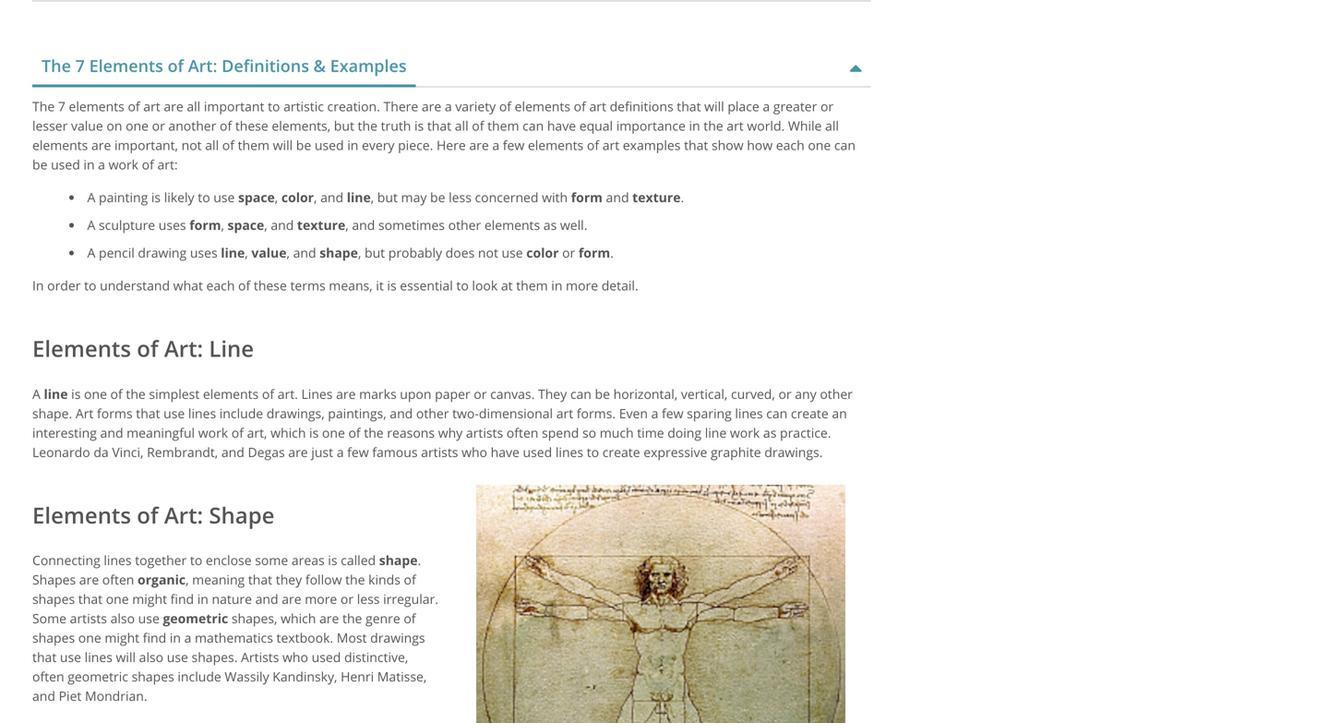 Task type: describe. For each thing, give the bounding box(es) containing it.
interesting
[[32, 424, 97, 441]]

not inside the 7 elements of art are all important to artistic creation. there are a variety of elements of art definitions that will place a greater or lesser value on one or another of these elements, but the truth is that all of them can have equal importance in the art world. while all elements are important, not all of them will be used in every piece. here are a few elements of art examples that show how each one can be used in a work of art:
[[182, 136, 202, 154]]

0 vertical spatial more
[[566, 277, 599, 294]]

that up here
[[427, 117, 452, 134]]

a for a painting is likely to use space , color , and line , but may be less concerned with form and texture .
[[87, 188, 95, 206]]

means,
[[329, 277, 373, 294]]

variety
[[456, 97, 496, 115]]

while
[[789, 117, 822, 134]]

2 horizontal spatial .
[[681, 188, 685, 206]]

is up the follow at the bottom left
[[328, 552, 338, 569]]

artistic
[[284, 97, 324, 115]]

detail.
[[602, 277, 639, 294]]

these inside the 7 elements of art are all important to artistic creation. there are a variety of elements of art definitions that will place a greater or lesser value on one or another of these elements, but the truth is that all of them can have equal importance in the art world. while all elements are important, not all of them will be used in every piece. here are a few elements of art examples that show how each one can be used in a work of art:
[[235, 117, 269, 134]]

is up "art"
[[71, 385, 81, 403]]

art,
[[247, 424, 267, 441]]

or up two-
[[474, 385, 487, 403]]

all down another
[[205, 136, 219, 154]]

are right "there"
[[422, 97, 442, 115]]

use up piet
[[60, 649, 81, 666]]

1 horizontal spatial uses
[[190, 244, 218, 261]]

might inside shapes, which are the genre of shapes one might find in a mathematics textbook. most drawings that use lines will also use shapes. artists who used distinctive, often geometric shapes include wassily kandinsky, henri matisse, and piet mondrian.
[[105, 629, 140, 647]]

line inside is one of the simplest elements of art. lines are marks upon paper or canvas. they can be horizontal, vertical, curved, or any other shape. art forms that use lines include drawings, paintings, and other two-dimensional art forms. even a few sparing lines can create an interesting and meaningful work of art, which is one of the reasons why artists often spend so much time doing line work as practice. leonardo da vinci, rembrandt, and degas are just a few famous artists who have used lines to create expressive graphite drawings.
[[705, 424, 727, 441]]

all right while
[[826, 117, 839, 134]]

art: for shape
[[164, 500, 203, 530]]

use up "at"
[[502, 244, 523, 261]]

to up meaning
[[190, 552, 203, 569]]

are inside . shapes are often
[[79, 571, 99, 589]]

well.
[[561, 216, 588, 234]]

essential
[[400, 277, 453, 294]]

they
[[276, 571, 302, 589]]

da vinci used the element of art line in his drawings image
[[477, 485, 846, 723]]

lines down spend
[[556, 443, 584, 461]]

a painting is likely to use space , color , and line , but may be less concerned with form and texture .
[[87, 188, 685, 206]]

lesser
[[32, 117, 68, 134]]

reasons
[[387, 424, 435, 441]]

elements down 'lesser'
[[32, 136, 88, 154]]

which inside is one of the simplest elements of art. lines are marks upon paper or canvas. they can be horizontal, vertical, curved, or any other shape. art forms that use lines include drawings, paintings, and other two-dimensional art forms. even a few sparing lines can create an interesting and meaningful work of art, which is one of the reasons why artists often spend so much time doing line work as practice. leonardo da vinci, rembrandt, and degas are just a few famous artists who have used lines to create expressive graphite drawings.
[[271, 424, 306, 441]]

a down variety
[[493, 136, 500, 154]]

also inside shapes, which are the genre of shapes one might find in a mathematics textbook. most drawings that use lines will also use shapes. artists who used distinctive, often geometric shapes include wassily kandinsky, henri matisse, and piet mondrian.
[[139, 649, 164, 666]]

who inside shapes, which are the genre of shapes one might find in a mathematics textbook. most drawings that use lines will also use shapes. artists who used distinctive, often geometric shapes include wassily kandinsky, henri matisse, and piet mondrian.
[[283, 649, 308, 666]]

matisse,
[[378, 668, 427, 685]]

often inside . shapes are often
[[102, 571, 134, 589]]

kinds
[[369, 571, 401, 589]]

0 vertical spatial art:
[[188, 55, 217, 77]]

can left equal
[[523, 117, 544, 134]]

use right likely
[[214, 188, 235, 206]]

the inside shapes, which are the genre of shapes one might find in a mathematics textbook. most drawings that use lines will also use shapes. artists who used distinctive, often geometric shapes include wassily kandinsky, henri matisse, and piet mondrian.
[[343, 610, 362, 627]]

truth
[[381, 117, 411, 134]]

kandinsky,
[[273, 668, 338, 685]]

are right here
[[469, 136, 489, 154]]

elements right variety
[[515, 97, 571, 115]]

or down well.
[[563, 244, 576, 261]]

the 7 elements of art: definitions & examples link
[[32, 48, 416, 87]]

some
[[32, 610, 67, 627]]

. shapes are often
[[32, 552, 421, 589]]

0 vertical spatial geometric
[[163, 610, 228, 627]]

world.
[[748, 117, 785, 134]]

use left shapes.
[[167, 649, 188, 666]]

vertical,
[[681, 385, 728, 403]]

1 horizontal spatial work
[[198, 424, 228, 441]]

distinctive,
[[344, 649, 408, 666]]

genre
[[366, 610, 401, 627]]

or left any
[[779, 385, 792, 403]]

shape for called
[[379, 552, 418, 569]]

as inside is one of the simplest elements of art. lines are marks upon paper or canvas. they can be horizontal, vertical, curved, or any other shape. art forms that use lines include drawings, paintings, and other two-dimensional art forms. even a few sparing lines can create an interesting and meaningful work of art, which is one of the reasons why artists often spend so much time doing line work as practice. leonardo da vinci, rembrandt, and degas are just a few famous artists who have used lines to create expressive graphite drawings.
[[764, 424, 777, 441]]

why
[[438, 424, 463, 441]]

another
[[168, 117, 216, 134]]

art: for line
[[164, 333, 203, 363]]

a right just
[[337, 443, 344, 461]]

drawing
[[138, 244, 187, 261]]

connecting lines together to enclose some areas is called shape
[[32, 552, 418, 569]]

or inside , meaning that they follow the kinds of shapes that one might find in nature and are more or less irregular. some artists also use
[[341, 590, 354, 608]]

forms.
[[577, 404, 616, 422]]

who inside is one of the simplest elements of art. lines are marks upon paper or canvas. they can be horizontal, vertical, curved, or any other shape. art forms that use lines include drawings, paintings, and other two-dimensional art forms. even a few sparing lines can create an interesting and meaningful work of art, which is one of the reasons why artists often spend so much time doing line work as practice. leonardo da vinci, rembrandt, and degas are just a few famous artists who have used lines to create expressive graphite drawings.
[[462, 443, 488, 461]]

a sculpture uses form , space , and texture , and sometimes other elements as well.
[[87, 216, 588, 234]]

mathematics
[[195, 629, 273, 647]]

2 horizontal spatial work
[[730, 424, 760, 441]]

2 horizontal spatial few
[[662, 404, 684, 422]]

0 horizontal spatial texture
[[297, 216, 346, 234]]

to left look
[[457, 277, 469, 294]]

that left show
[[684, 136, 709, 154]]

art:
[[157, 156, 178, 173]]

one inside , meaning that they follow the kinds of shapes that one might find in nature and are more or less irregular. some artists also use
[[106, 590, 129, 608]]

used down the elements,
[[315, 136, 344, 154]]

line right drawing
[[221, 244, 245, 261]]

0 vertical spatial elements
[[89, 55, 163, 77]]

most
[[337, 629, 367, 647]]

0 vertical spatial space
[[238, 188, 275, 206]]

lines down the curved, at the right bottom of the page
[[736, 404, 763, 422]]

importance
[[617, 117, 686, 134]]

shapes,
[[232, 610, 277, 627]]

on
[[107, 117, 122, 134]]

pencil
[[99, 244, 135, 261]]

place
[[728, 97, 760, 115]]

can right how
[[835, 136, 856, 154]]

likely
[[164, 188, 195, 206]]

line up a sculpture uses form , space , and texture , and sometimes other elements as well.
[[347, 188, 371, 206]]

what
[[173, 277, 203, 294]]

find inside , meaning that they follow the kinds of shapes that one might find in nature and are more or less irregular. some artists also use
[[171, 590, 194, 608]]

at
[[501, 277, 513, 294]]

drawings.
[[765, 443, 823, 461]]

2 horizontal spatial will
[[705, 97, 725, 115]]

paintings,
[[328, 404, 387, 422]]

7 for elements
[[58, 97, 65, 115]]

1 vertical spatial shapes
[[32, 629, 75, 647]]

less inside , meaning that they follow the kinds of shapes that one might find in nature and are more or less irregular. some artists also use
[[357, 590, 380, 608]]

forms
[[97, 404, 133, 422]]

2 horizontal spatial artists
[[466, 424, 504, 441]]

often inside is one of the simplest elements of art. lines are marks upon paper or canvas. they can be horizontal, vertical, curved, or any other shape. art forms that use lines include drawings, paintings, and other two-dimensional art forms. even a few sparing lines can create an interesting and meaningful work of art, which is one of the reasons why artists often spend so much time doing line work as practice. leonardo da vinci, rembrandt, and degas are just a few famous artists who have used lines to create expressive graphite drawings.
[[507, 424, 539, 441]]

they
[[538, 385, 567, 403]]

have inside the 7 elements of art are all important to artistic creation. there are a variety of elements of art definitions that will place a greater or lesser value on one or another of these elements, but the truth is that all of them can have equal importance in the art world. while all elements are important, not all of them will be used in every piece. here are a few elements of art examples that show how each one can be used in a work of art:
[[548, 117, 576, 134]]

line
[[209, 333, 254, 363]]

the inside , meaning that they follow the kinds of shapes that one might find in nature and are more or less irregular. some artists also use
[[346, 571, 365, 589]]

simplest
[[149, 385, 200, 403]]

marks
[[359, 385, 397, 403]]

elements,
[[272, 117, 331, 134]]

elements inside is one of the simplest elements of art. lines are marks upon paper or canvas. they can be horizontal, vertical, curved, or any other shape. art forms that use lines include drawings, paintings, and other two-dimensional art forms. even a few sparing lines can create an interesting and meaningful work of art, which is one of the reasons why artists often spend so much time doing line work as practice. leonardo da vinci, rembrandt, and degas are just a few famous artists who have used lines to create expressive graphite drawings.
[[203, 385, 259, 403]]

there
[[384, 97, 419, 115]]

nature
[[212, 590, 252, 608]]

piece.
[[398, 136, 433, 154]]

piet
[[59, 687, 82, 705]]

art up show
[[727, 117, 744, 134]]

elements of art: line
[[32, 333, 254, 363]]

elements up on on the top left of the page
[[69, 97, 125, 115]]

0 vertical spatial as
[[544, 216, 557, 234]]

2 vertical spatial other
[[416, 404, 449, 422]]

0 vertical spatial other
[[449, 216, 481, 234]]

, meaning that they follow the kinds of shapes that one might find in nature and are more or less irregular. some artists also use
[[32, 571, 439, 627]]

understand
[[100, 277, 170, 294]]

&
[[314, 55, 326, 77]]

all up here
[[455, 117, 469, 134]]

every
[[362, 136, 395, 154]]

drawings,
[[267, 404, 325, 422]]

are down on on the top left of the page
[[91, 136, 111, 154]]

1 horizontal spatial color
[[527, 244, 559, 261]]

examples
[[623, 136, 681, 154]]

used inside is one of the simplest elements of art. lines are marks upon paper or canvas. they can be horizontal, vertical, curved, or any other shape. art forms that use lines include drawings, paintings, and other two-dimensional art forms. even a few sparing lines can create an interesting and meaningful work of art, which is one of the reasons why artists often spend so much time doing line work as practice. leonardo da vinci, rembrandt, and degas are just a few famous artists who have used lines to create expressive graphite drawings.
[[523, 443, 553, 461]]

any
[[795, 385, 817, 403]]

in order to understand what each of these terms means, it is essential to look at them in more detail.
[[32, 277, 639, 294]]

which inside shapes, which are the genre of shapes one might find in a mathematics textbook. most drawings that use lines will also use shapes. artists who used distinctive, often geometric shapes include wassily kandinsky, henri matisse, and piet mondrian.
[[281, 610, 316, 627]]

a left variety
[[445, 97, 452, 115]]

shapes.
[[192, 649, 238, 666]]

that up importance
[[677, 97, 702, 115]]

areas
[[292, 552, 325, 569]]

0 vertical spatial them
[[488, 117, 520, 134]]

be down 'lesser'
[[32, 156, 48, 173]]

shape
[[209, 500, 275, 530]]

0 vertical spatial form
[[571, 188, 603, 206]]

art up equal
[[590, 97, 607, 115]]

enclose
[[206, 552, 252, 569]]

2 vertical spatial them
[[516, 277, 548, 294]]

are inside shapes, which are the genre of shapes one might find in a mathematics textbook. most drawings that use lines will also use shapes. artists who used distinctive, often geometric shapes include wassily kandinsky, henri matisse, and piet mondrian.
[[320, 610, 339, 627]]

0 vertical spatial color
[[282, 188, 314, 206]]

are up the paintings,
[[336, 385, 356, 403]]

lines down simplest
[[188, 404, 216, 422]]

1 vertical spatial them
[[238, 136, 270, 154]]

upon
[[400, 385, 432, 403]]

organic
[[138, 571, 186, 589]]

a for a line
[[32, 385, 41, 403]]

will inside shapes, which are the genre of shapes one might find in a mathematics textbook. most drawings that use lines will also use shapes. artists who used distinctive, often geometric shapes include wassily kandinsky, henri matisse, and piet mondrian.
[[116, 649, 136, 666]]

sculpture
[[99, 216, 155, 234]]

7 for elements
[[75, 55, 85, 77]]

be inside is one of the simplest elements of art. lines are marks upon paper or canvas. they can be horizontal, vertical, curved, or any other shape. art forms that use lines include drawings, paintings, and other two-dimensional art forms. even a few sparing lines can create an interesting and meaningful work of art, which is one of the reasons why artists often spend so much time doing line work as practice. leonardo da vinci, rembrandt, and degas are just a few famous artists who have used lines to create expressive graphite drawings.
[[595, 385, 610, 403]]

da
[[94, 443, 109, 461]]

include for drawings,
[[220, 404, 263, 422]]

1 vertical spatial but
[[378, 188, 398, 206]]

that inside shapes, which are the genre of shapes one might find in a mathematics textbook. most drawings that use lines will also use shapes. artists who used distinctive, often geometric shapes include wassily kandinsky, henri matisse, and piet mondrian.
[[32, 649, 57, 666]]

henri
[[341, 668, 374, 685]]

or up important,
[[152, 117, 165, 134]]

important
[[204, 97, 265, 115]]

is right it
[[387, 277, 397, 294]]

the 7 elements of art are all important to artistic creation. there are a variety of elements of art definitions that will place a greater or lesser value on one or another of these elements, but the truth is that all of them can have equal importance in the art world. while all elements are important, not all of them will be used in every piece. here are a few elements of art examples that show how each one can be used in a work of art:
[[32, 97, 856, 173]]

be right may
[[430, 188, 446, 206]]

of inside shapes, which are the genre of shapes one might find in a mathematics textbook. most drawings that use lines will also use shapes. artists who used distinctive, often geometric shapes include wassily kandinsky, henri matisse, and piet mondrian.
[[404, 610, 416, 627]]

the up every
[[358, 117, 378, 134]]

1 vertical spatial these
[[254, 277, 287, 294]]

concerned
[[475, 188, 539, 206]]

practice.
[[780, 424, 832, 441]]

is up just
[[309, 424, 319, 441]]

2 vertical spatial form
[[579, 244, 611, 261]]

a pencil drawing uses line , value , and shape , but probably does not use color or form .
[[87, 244, 614, 261]]

used inside shapes, which are the genre of shapes one might find in a mathematics textbook. most drawings that use lines will also use shapes. artists who used distinctive, often geometric shapes include wassily kandinsky, henri matisse, and piet mondrian.
[[312, 649, 341, 666]]

lines left together
[[104, 552, 132, 569]]

can down the curved, at the right bottom of the page
[[767, 404, 788, 422]]

of inside , meaning that they follow the kinds of shapes that one might find in nature and are more or less irregular. some artists also use
[[404, 571, 416, 589]]

the up show
[[704, 117, 724, 134]]

more inside , meaning that they follow the kinds of shapes that one might find in nature and are more or less irregular. some artists also use
[[305, 590, 337, 608]]

a up world.
[[763, 97, 770, 115]]

are up another
[[164, 97, 184, 115]]

might inside , meaning that they follow the kinds of shapes that one might find in nature and are more or less irregular. some artists also use
[[132, 590, 167, 608]]



Task type: locate. For each thing, give the bounding box(es) containing it.
definitions
[[222, 55, 309, 77]]

less right may
[[449, 188, 472, 206]]

is
[[415, 117, 424, 134], [151, 188, 161, 206], [387, 277, 397, 294], [71, 385, 81, 403], [309, 424, 319, 441], [328, 552, 338, 569]]

0 horizontal spatial not
[[182, 136, 202, 154]]

more
[[566, 277, 599, 294], [305, 590, 337, 608]]

look
[[472, 277, 498, 294]]

might
[[132, 590, 167, 608], [105, 629, 140, 647]]

0 vertical spatial often
[[507, 424, 539, 441]]

0 horizontal spatial also
[[110, 610, 135, 627]]

1 vertical spatial space
[[228, 216, 264, 234]]

. inside . shapes are often
[[418, 552, 421, 569]]

often
[[507, 424, 539, 441], [102, 571, 134, 589], [32, 668, 64, 685]]

to inside the 7 elements of art are all important to artistic creation. there are a variety of elements of art definitions that will place a greater or lesser value on one or another of these elements, but the truth is that all of them can have equal importance in the art world. while all elements are important, not all of them will be used in every piece. here are a few elements of art examples that show how each one can be used in a work of art:
[[268, 97, 280, 115]]

include up art,
[[220, 404, 263, 422]]

space
[[238, 188, 275, 206], [228, 216, 264, 234]]

texture down examples
[[633, 188, 681, 206]]

elements
[[89, 55, 163, 77], [32, 333, 131, 363], [32, 500, 131, 530]]

lines
[[302, 385, 333, 403]]

0 vertical spatial artists
[[466, 424, 504, 441]]

line up shape.
[[44, 385, 68, 403]]

in inside , meaning that they follow the kinds of shapes that one might find in nature and are more or less irregular. some artists also use
[[197, 590, 209, 608]]

0 vertical spatial value
[[71, 117, 103, 134]]

painting
[[99, 188, 148, 206]]

have left equal
[[548, 117, 576, 134]]

1 vertical spatial more
[[305, 590, 337, 608]]

the up most
[[343, 610, 362, 627]]

all up another
[[187, 97, 201, 115]]

few inside the 7 elements of art are all important to artistic creation. there are a variety of elements of art definitions that will place a greater or lesser value on one or another of these elements, but the truth is that all of them can have equal importance in the art world. while all elements are important, not all of them will be used in every piece. here are a few elements of art examples that show how each one can be used in a work of art:
[[503, 136, 525, 154]]

here
[[437, 136, 466, 154]]

uses down likely
[[159, 216, 186, 234]]

art down equal
[[603, 136, 620, 154]]

1 vertical spatial each
[[206, 277, 235, 294]]

in
[[689, 117, 701, 134], [347, 136, 359, 154], [83, 156, 95, 173], [552, 277, 563, 294], [197, 590, 209, 608], [170, 629, 181, 647]]

0 horizontal spatial create
[[603, 443, 641, 461]]

not
[[182, 136, 202, 154], [478, 244, 499, 261]]

0 horizontal spatial geometric
[[68, 668, 128, 685]]

but
[[334, 117, 355, 134], [378, 188, 398, 206], [365, 244, 385, 261]]

more left detail.
[[566, 277, 599, 294]]

1 horizontal spatial 7
[[75, 55, 85, 77]]

them right "at"
[[516, 277, 548, 294]]

few up doing
[[662, 404, 684, 422]]

the 7 elements of art: definitions & examples
[[42, 55, 407, 77]]

them down important
[[238, 136, 270, 154]]

1 vertical spatial might
[[105, 629, 140, 647]]

have inside is one of the simplest elements of art. lines are marks upon paper or canvas. they can be horizontal, vertical, curved, or any other shape. art forms that use lines include drawings, paintings, and other two-dimensional art forms. even a few sparing lines can create an interesting and meaningful work of art, which is one of the reasons why artists often spend so much time doing line work as practice. leonardo da vinci, rembrandt, and degas are just a few famous artists who have used lines to create expressive graphite drawings.
[[491, 443, 520, 461]]

artists down why
[[421, 443, 459, 461]]

2 vertical spatial but
[[365, 244, 385, 261]]

0 vertical spatial will
[[705, 97, 725, 115]]

and inside , meaning that they follow the kinds of shapes that one might find in nature and are more or less irregular. some artists also use
[[255, 590, 279, 608]]

1 vertical spatial will
[[273, 136, 293, 154]]

2 horizontal spatial often
[[507, 424, 539, 441]]

famous
[[372, 443, 418, 461]]

often left organic
[[102, 571, 134, 589]]

are inside , meaning that they follow the kinds of shapes that one might find in nature and are more or less irregular. some artists also use
[[282, 590, 302, 608]]

a left pencil
[[87, 244, 95, 261]]

or down the follow at the bottom left
[[341, 590, 354, 608]]

one inside shapes, which are the genre of shapes one might find in a mathematics textbook. most drawings that use lines will also use shapes. artists who used distinctive, often geometric shapes include wassily kandinsky, henri matisse, and piet mondrian.
[[78, 629, 101, 647]]

elements down the concerned
[[485, 216, 540, 234]]

2 vertical spatial elements
[[32, 500, 131, 530]]

that
[[677, 97, 702, 115], [427, 117, 452, 134], [684, 136, 709, 154], [136, 404, 160, 422], [248, 571, 273, 589], [78, 590, 103, 608], [32, 649, 57, 666]]

canvas.
[[491, 385, 535, 403]]

color
[[282, 188, 314, 206], [527, 244, 559, 261]]

include inside is one of the simplest elements of art. lines are marks upon paper or canvas. they can be horizontal, vertical, curved, or any other shape. art forms that use lines include drawings, paintings, and other two-dimensional art forms. even a few sparing lines can create an interesting and meaningful work of art, which is one of the reasons why artists often spend so much time doing line work as practice. leonardo da vinci, rembrandt, and degas are just a few famous artists who have used lines to create expressive graphite drawings.
[[220, 404, 263, 422]]

0 horizontal spatial often
[[32, 668, 64, 685]]

shapes down the some
[[32, 629, 75, 647]]

elements up "connecting"
[[32, 500, 131, 530]]

drawings
[[370, 629, 425, 647]]

not down another
[[182, 136, 202, 154]]

0 vertical spatial uses
[[159, 216, 186, 234]]

art:
[[188, 55, 217, 77], [164, 333, 203, 363], [164, 500, 203, 530]]

elements for elements of art: shape
[[32, 500, 131, 530]]

that down some
[[248, 571, 273, 589]]

two-
[[453, 404, 479, 422]]

have
[[548, 117, 576, 134], [491, 443, 520, 461]]

1 vertical spatial who
[[283, 649, 308, 666]]

the for the 7 elements of art: definitions & examples
[[42, 55, 71, 77]]

time
[[637, 424, 665, 441]]

artists down two-
[[466, 424, 504, 441]]

0 horizontal spatial .
[[418, 552, 421, 569]]

these down important
[[235, 117, 269, 134]]

called
[[341, 552, 376, 569]]

1 horizontal spatial often
[[102, 571, 134, 589]]

them down variety
[[488, 117, 520, 134]]

1 horizontal spatial more
[[566, 277, 599, 294]]

are left just
[[288, 443, 308, 461]]

2 vertical spatial shapes
[[132, 668, 174, 685]]

to right likely
[[198, 188, 210, 206]]

lines inside shapes, which are the genre of shapes one might find in a mathematics textbook. most drawings that use lines will also use shapes. artists who used distinctive, often geometric shapes include wassily kandinsky, henri matisse, and piet mondrian.
[[85, 649, 113, 666]]

horizontal,
[[614, 385, 678, 403]]

art inside is one of the simplest elements of art. lines are marks upon paper or canvas. they can be horizontal, vertical, curved, or any other shape. art forms that use lines include drawings, paintings, and other two-dimensional art forms. even a few sparing lines can create an interesting and meaningful work of art, which is one of the reasons why artists often spend so much time doing line work as practice. leonardo da vinci, rembrandt, and degas are just a few famous artists who have used lines to create expressive graphite drawings.
[[557, 404, 574, 422]]

. up the irregular.
[[418, 552, 421, 569]]

0 vertical spatial include
[[220, 404, 263, 422]]

1 vertical spatial other
[[820, 385, 853, 403]]

0 horizontal spatial have
[[491, 443, 520, 461]]

a
[[87, 188, 95, 206], [87, 216, 95, 234], [87, 244, 95, 261], [32, 385, 41, 403]]

0 horizontal spatial who
[[283, 649, 308, 666]]

a inside shapes, which are the genre of shapes one might find in a mathematics textbook. most drawings that use lines will also use shapes. artists who used distinctive, often geometric shapes include wassily kandinsky, henri matisse, and piet mondrian.
[[184, 629, 192, 647]]

work up rembrandt,
[[198, 424, 228, 441]]

art: up important
[[188, 55, 217, 77]]

definitions
[[610, 97, 674, 115]]

include inside shapes, which are the genre of shapes one might find in a mathematics textbook. most drawings that use lines will also use shapes. artists who used distinctive, often geometric shapes include wassily kandinsky, henri matisse, and piet mondrian.
[[178, 668, 221, 685]]

2 vertical spatial art:
[[164, 500, 203, 530]]

it
[[376, 277, 384, 294]]

shape down a sculpture uses form , space , and texture , and sometimes other elements as well.
[[320, 244, 358, 261]]

1 horizontal spatial texture
[[633, 188, 681, 206]]

lines up mondrian. on the left bottom
[[85, 649, 113, 666]]

art.
[[278, 385, 298, 403]]

be down the elements,
[[296, 136, 311, 154]]

important,
[[114, 136, 178, 154]]

1 vertical spatial geometric
[[68, 668, 128, 685]]

other up does
[[449, 216, 481, 234]]

geometric
[[163, 610, 228, 627], [68, 668, 128, 685]]

how
[[747, 136, 773, 154]]

0 vertical spatial these
[[235, 117, 269, 134]]

a left sculpture at the top left of page
[[87, 216, 95, 234]]

1 horizontal spatial will
[[273, 136, 293, 154]]

1 horizontal spatial create
[[791, 404, 829, 422]]

curved,
[[731, 385, 776, 403]]

may
[[401, 188, 427, 206]]

0 vertical spatial .
[[681, 188, 685, 206]]

elements down line
[[203, 385, 259, 403]]

just
[[312, 443, 333, 461]]

uses
[[159, 216, 186, 234], [190, 244, 218, 261]]

value inside the 7 elements of art are all important to artistic creation. there are a variety of elements of art definitions that will place a greater or lesser value on one or another of these elements, but the truth is that all of them can have equal importance in the art world. while all elements are important, not all of them will be used in every piece. here are a few elements of art examples that show how each one can be used in a work of art:
[[71, 117, 103, 134]]

terms
[[290, 277, 326, 294]]

or up while
[[821, 97, 834, 115]]

few up the concerned
[[503, 136, 525, 154]]

1 vertical spatial have
[[491, 443, 520, 461]]

a for a pencil drawing uses line , value , and shape , but probably does not use color or form .
[[87, 244, 95, 261]]

used
[[315, 136, 344, 154], [51, 156, 80, 173], [523, 443, 553, 461], [312, 649, 341, 666]]

1 vertical spatial not
[[478, 244, 499, 261]]

1 horizontal spatial each
[[777, 136, 805, 154]]

each right what
[[206, 277, 235, 294]]

but inside the 7 elements of art are all important to artistic creation. there are a variety of elements of art definitions that will place a greater or lesser value on one or another of these elements, but the truth is that all of them can have equal importance in the art world. while all elements are important, not all of them will be used in every piece. here are a few elements of art examples that show how each one can be used in a work of art:
[[334, 117, 355, 134]]

. down importance
[[681, 188, 685, 206]]

order
[[47, 277, 81, 294]]

0 vertical spatial but
[[334, 117, 355, 134]]

used down 'lesser'
[[51, 156, 80, 173]]

1 vertical spatial form
[[190, 216, 221, 234]]

0 vertical spatial 7
[[75, 55, 85, 77]]

0 vertical spatial create
[[791, 404, 829, 422]]

the down the paintings,
[[364, 424, 384, 441]]

so
[[583, 424, 597, 441]]

to right order at top
[[84, 277, 97, 294]]

a for a sculpture uses form , space , and texture , and sometimes other elements as well.
[[87, 216, 95, 234]]

include for wassily
[[178, 668, 221, 685]]

shapes up mondrian. on the left bottom
[[132, 668, 174, 685]]

value
[[71, 117, 103, 134], [252, 244, 287, 261]]

0 horizontal spatial find
[[143, 629, 166, 647]]

who down why
[[462, 443, 488, 461]]

artists right the some
[[70, 610, 107, 627]]

will down the elements,
[[273, 136, 293, 154]]

is one of the simplest elements of art. lines are marks upon paper or canvas. they can be horizontal, vertical, curved, or any other shape. art forms that use lines include drawings, paintings, and other two-dimensional art forms. even a few sparing lines can create an interesting and meaningful work of art, which is one of the reasons why artists often spend so much time doing line work as practice. leonardo da vinci, rembrandt, and degas are just a few famous artists who have used lines to create expressive graphite drawings.
[[32, 385, 853, 461]]

use inside is one of the simplest elements of art. lines are marks upon paper or canvas. they can be horizontal, vertical, curved, or any other shape. art forms that use lines include drawings, paintings, and other two-dimensional art forms. even a few sparing lines can create an interesting and meaningful work of art, which is one of the reasons why artists often spend so much time doing line work as practice. leonardo da vinci, rembrandt, and degas are just a few famous artists who have used lines to create expressive graphite drawings.
[[164, 404, 185, 422]]

value left on on the top left of the page
[[71, 117, 103, 134]]

art
[[143, 97, 160, 115], [590, 97, 607, 115], [727, 117, 744, 134], [603, 136, 620, 154], [557, 404, 574, 422]]

0 vertical spatial less
[[449, 188, 472, 206]]

probably
[[389, 244, 442, 261]]

0 horizontal spatial each
[[206, 277, 235, 294]]

geometric up mondrian. on the left bottom
[[68, 668, 128, 685]]

0 vertical spatial who
[[462, 443, 488, 461]]

a up time
[[652, 404, 659, 422]]

textbook.
[[277, 629, 334, 647]]

form
[[571, 188, 603, 206], [190, 216, 221, 234], [579, 244, 611, 261]]

is up piece.
[[415, 117, 424, 134]]

might down organic
[[132, 590, 167, 608]]

work
[[109, 156, 139, 173], [198, 424, 228, 441], [730, 424, 760, 441]]

in inside shapes, which are the genre of shapes one might find in a mathematics textbook. most drawings that use lines will also use shapes. artists who used distinctive, often geometric shapes include wassily kandinsky, henri matisse, and piet mondrian.
[[170, 629, 181, 647]]

which up textbook.
[[281, 610, 316, 627]]

use inside , meaning that they follow the kinds of shapes that one might find in nature and are more or less irregular. some artists also use
[[138, 610, 160, 627]]

1 vertical spatial less
[[357, 590, 380, 608]]

1 horizontal spatial artists
[[421, 443, 459, 461]]

are up most
[[320, 610, 339, 627]]

the inside the 7 elements of art are all important to artistic creation. there are a variety of elements of art definitions that will place a greater or lesser value on one or another of these elements, but the truth is that all of them can have equal importance in the art world. while all elements are important, not all of them will be used in every piece. here are a few elements of art examples that show how each one can be used in a work of art:
[[32, 97, 55, 115]]

expressive
[[644, 443, 708, 461]]

texture
[[633, 188, 681, 206], [297, 216, 346, 234]]

does
[[446, 244, 475, 261]]

0 horizontal spatial value
[[71, 117, 103, 134]]

each inside the 7 elements of art are all important to artistic creation. there are a variety of elements of art definitions that will place a greater or lesser value on one or another of these elements, but the truth is that all of them can have equal importance in the art world. while all elements are important, not all of them will be used in every piece. here are a few elements of art examples that show how each one can be used in a work of art:
[[777, 136, 805, 154]]

artists
[[466, 424, 504, 441], [421, 443, 459, 461], [70, 610, 107, 627]]

much
[[600, 424, 634, 441]]

2 vertical spatial often
[[32, 668, 64, 685]]

work up the graphite
[[730, 424, 760, 441]]

1 horizontal spatial shape
[[379, 552, 418, 569]]

0 horizontal spatial more
[[305, 590, 337, 608]]

the for the 7 elements of art are all important to artistic creation. there are a variety of elements of art definitions that will place a greater or lesser value on one or another of these elements, but the truth is that all of them can have equal importance in the art world. while all elements are important, not all of them will be used in every piece. here are a few elements of art examples that show how each one can be used in a work of art:
[[32, 97, 55, 115]]

a left painting
[[87, 188, 95, 206]]

is inside the 7 elements of art are all important to artistic creation. there are a variety of elements of art definitions that will place a greater or lesser value on one or another of these elements, but the truth is that all of them can have equal importance in the art world. while all elements are important, not all of them will be used in every piece. here are a few elements of art examples that show how each one can be used in a work of art:
[[415, 117, 424, 134]]

not right does
[[478, 244, 499, 261]]

irregular.
[[383, 590, 439, 608]]

0 vertical spatial also
[[110, 610, 135, 627]]

form down well.
[[579, 244, 611, 261]]

sparing
[[687, 404, 732, 422]]

1 vertical spatial 7
[[58, 97, 65, 115]]

doing
[[668, 424, 702, 441]]

wassily
[[225, 668, 269, 685]]

to inside is one of the simplest elements of art. lines are marks upon paper or canvas. they can be horizontal, vertical, curved, or any other shape. art forms that use lines include drawings, paintings, and other two-dimensional art forms. even a few sparing lines can create an interesting and meaningful work of art, which is one of the reasons why artists often spend so much time doing line work as practice. leonardo da vinci, rembrandt, and degas are just a few famous artists who have used lines to create expressive graphite drawings.
[[587, 443, 600, 461]]

1 vertical spatial include
[[178, 668, 221, 685]]

few right just
[[347, 443, 369, 461]]

other
[[449, 216, 481, 234], [820, 385, 853, 403], [416, 404, 449, 422]]

also inside , meaning that they follow the kinds of shapes that one might find in nature and are more or less irregular. some artists also use
[[110, 610, 135, 627]]

7 inside the 7 elements of art are all important to artistic creation. there are a variety of elements of art definitions that will place a greater or lesser value on one or another of these elements, but the truth is that all of them can have equal importance in the art world. while all elements are important, not all of them will be used in every piece. here are a few elements of art examples that show how each one can be used in a work of art:
[[58, 97, 65, 115]]

1 vertical spatial texture
[[297, 216, 346, 234]]

0 vertical spatial not
[[182, 136, 202, 154]]

that up meaningful
[[136, 404, 160, 422]]

is left likely
[[151, 188, 161, 206]]

used down spend
[[523, 443, 553, 461]]

graphite
[[711, 443, 762, 461]]

who
[[462, 443, 488, 461], [283, 649, 308, 666]]

art up important,
[[143, 97, 160, 115]]

often inside shapes, which are the genre of shapes one might find in a mathematics textbook. most drawings that use lines will also use shapes. artists who used distinctive, often geometric shapes include wassily kandinsky, henri matisse, and piet mondrian.
[[32, 668, 64, 685]]

1 vertical spatial value
[[252, 244, 287, 261]]

geometric inside shapes, which are the genre of shapes one might find in a mathematics textbook. most drawings that use lines will also use shapes. artists who used distinctive, often geometric shapes include wassily kandinsky, henri matisse, and piet mondrian.
[[68, 668, 128, 685]]

art up spend
[[557, 404, 574, 422]]

color up a sculpture uses form , space , and texture , and sometimes other elements as well.
[[282, 188, 314, 206]]

elements down equal
[[528, 136, 584, 154]]

1 horizontal spatial as
[[764, 424, 777, 441]]

also right the some
[[110, 610, 135, 627]]

use down organic
[[138, 610, 160, 627]]

a up painting
[[98, 156, 105, 173]]

equal
[[580, 117, 613, 134]]

1 vertical spatial .
[[611, 244, 614, 261]]

0 horizontal spatial few
[[347, 443, 369, 461]]

1 horizontal spatial who
[[462, 443, 488, 461]]

might up mondrian. on the left bottom
[[105, 629, 140, 647]]

the up forms in the bottom left of the page
[[126, 385, 146, 403]]

1 vertical spatial art:
[[164, 333, 203, 363]]

0 horizontal spatial color
[[282, 188, 314, 206]]

but down creation.
[[334, 117, 355, 134]]

1 vertical spatial elements
[[32, 333, 131, 363]]

find
[[171, 590, 194, 608], [143, 629, 166, 647]]

1 vertical spatial also
[[139, 649, 164, 666]]

2 vertical spatial .
[[418, 552, 421, 569]]

sometimes
[[379, 216, 445, 234]]

art: up simplest
[[164, 333, 203, 363]]

1 vertical spatial uses
[[190, 244, 218, 261]]

and inside shapes, which are the genre of shapes one might find in a mathematics textbook. most drawings that use lines will also use shapes. artists who used distinctive, often geometric shapes include wassily kandinsky, henri matisse, and piet mondrian.
[[32, 687, 55, 705]]

work inside the 7 elements of art are all important to artistic creation. there are a variety of elements of art definitions that will place a greater or lesser value on one or another of these elements, but the truth is that all of them can have equal importance in the art world. while all elements are important, not all of them will be used in every piece. here are a few elements of art examples that show how each one can be used in a work of art:
[[109, 156, 139, 173]]

and
[[321, 188, 344, 206], [606, 188, 629, 206], [271, 216, 294, 234], [352, 216, 375, 234], [293, 244, 316, 261], [390, 404, 413, 422], [100, 424, 123, 441], [222, 443, 245, 461], [255, 590, 279, 608], [32, 687, 55, 705]]

1 horizontal spatial less
[[449, 188, 472, 206]]

that down "connecting"
[[78, 590, 103, 608]]

find inside shapes, which are the genre of shapes one might find in a mathematics textbook. most drawings that use lines will also use shapes. artists who used distinctive, often geometric shapes include wassily kandinsky, henri matisse, and piet mondrian.
[[143, 629, 166, 647]]

1 horizontal spatial .
[[611, 244, 614, 261]]

that inside is one of the simplest elements of art. lines are marks upon paper or canvas. they can be horizontal, vertical, curved, or any other shape. art forms that use lines include drawings, paintings, and other two-dimensional art forms. even a few sparing lines can create an interesting and meaningful work of art, which is one of the reasons why artists often spend so much time doing line work as practice. leonardo da vinci, rembrandt, and degas are just a few famous artists who have used lines to create expressive graphite drawings.
[[136, 404, 160, 422]]

1 horizontal spatial value
[[252, 244, 287, 261]]

are down "connecting"
[[79, 571, 99, 589]]

follow
[[306, 571, 342, 589]]

in
[[32, 277, 44, 294]]

rembrandt,
[[147, 443, 218, 461]]

be up forms.
[[595, 385, 610, 403]]

0 vertical spatial the
[[42, 55, 71, 77]]

1 vertical spatial shape
[[379, 552, 418, 569]]

also up mondrian. on the left bottom
[[139, 649, 164, 666]]

shapes inside , meaning that they follow the kinds of shapes that one might find in nature and are more or less irregular. some artists also use
[[32, 590, 75, 608]]

which
[[271, 424, 306, 441], [281, 610, 316, 627]]

less
[[449, 188, 472, 206], [357, 590, 380, 608]]

elements for elements of art: line
[[32, 333, 131, 363]]

include down shapes.
[[178, 668, 221, 685]]

which down drawings,
[[271, 424, 306, 441]]

often down dimensional
[[507, 424, 539, 441]]

line
[[347, 188, 371, 206], [221, 244, 245, 261], [44, 385, 68, 403], [705, 424, 727, 441]]

1 vertical spatial create
[[603, 443, 641, 461]]

0 vertical spatial few
[[503, 136, 525, 154]]

2 vertical spatial few
[[347, 443, 369, 461]]

line down sparing
[[705, 424, 727, 441]]

paper
[[435, 385, 471, 403]]

examples
[[330, 55, 407, 77]]

shape for and
[[320, 244, 358, 261]]

.
[[681, 188, 685, 206], [611, 244, 614, 261], [418, 552, 421, 569]]

0 vertical spatial each
[[777, 136, 805, 154]]

can up forms.
[[571, 385, 592, 403]]

artists
[[241, 649, 279, 666]]

0 vertical spatial shapes
[[32, 590, 75, 608]]

0 horizontal spatial work
[[109, 156, 139, 173]]

, inside , meaning that they follow the kinds of shapes that one might find in nature and are more or less irregular. some artists also use
[[186, 571, 189, 589]]

1 horizontal spatial few
[[503, 136, 525, 154]]

artists inside , meaning that they follow the kinds of shapes that one might find in nature and are more or less irregular. some artists also use
[[70, 610, 107, 627]]

0 vertical spatial which
[[271, 424, 306, 441]]

one
[[126, 117, 149, 134], [808, 136, 831, 154], [84, 385, 107, 403], [322, 424, 345, 441], [106, 590, 129, 608], [78, 629, 101, 647]]



Task type: vqa. For each thing, say whether or not it's contained in the screenshot.
the leftmost Her
no



